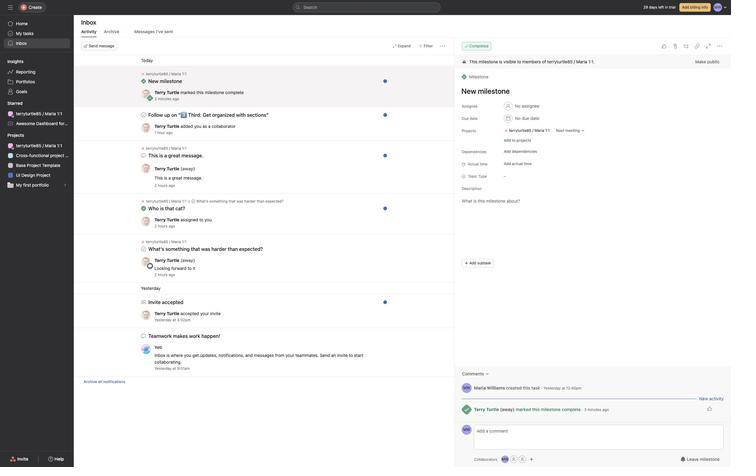 Task type: describe. For each thing, give the bounding box(es) containing it.
and
[[245, 353, 253, 358]]

tt for terry turtle accepted your invite yesterday at 4:02pm
[[144, 313, 148, 317]]

ui
[[16, 173, 20, 178]]

who is that cat?
[[148, 206, 185, 211]]

new inside main content
[[699, 396, 708, 401]]

1:1 inside main content
[[545, 128, 550, 133]]

my for my first portfolio
[[16, 182, 22, 188]]

1 archive notification image from the top
[[380, 73, 385, 78]]

topic type
[[468, 174, 487, 179]]

all
[[98, 379, 102, 384]]

1:1 up great message. at the left top of page
[[182, 146, 187, 151]]

my tasks link
[[4, 29, 70, 38]]

invite inside yeti inbox is where you get updates, notifications, and messages from your teammates. send an invite to start collaborating. yesterday at 9:01am
[[337, 353, 348, 358]]

you inside terry turtle added you as a collaborator 1 hour ago
[[194, 124, 201, 129]]

your inside yeti inbox is where you get updates, notifications, and messages from your teammates. send an invite to start collaborating. yesterday at 9:01am
[[286, 353, 294, 358]]

terryturtle85 / maria 1:1 link for cross-functional project plan
[[4, 141, 70, 151]]

to inside terry turtle (away) looking forward to it 2 hours ago
[[188, 266, 192, 271]]

topic
[[468, 174, 477, 179]]

terryturtle85 / maria 1:1 inside projects element
[[16, 143, 62, 148]]

add dependencies
[[504, 149, 537, 154]]

start
[[354, 353, 363, 358]]

0 vertical spatial inbox
[[81, 19, 96, 26]]

terry turtle (away)
[[155, 166, 195, 171]]

terry for terry turtle assigned to you 2 hours ago
[[155, 217, 166, 222]]

insights
[[7, 59, 23, 64]]

add actual time button
[[501, 160, 535, 168]]

starred element
[[0, 98, 90, 130]]

0 horizontal spatial 0 likes. click to like this task image
[[662, 44, 667, 49]]

more actions image
[[440, 44, 445, 49]]

add for add subtask
[[470, 261, 476, 265]]

design
[[21, 173, 35, 178]]

/ up new milestone
[[169, 72, 170, 76]]

terryturtle85 up the who
[[146, 199, 168, 204]]

subtask
[[478, 261, 491, 265]]

turtle for terry turtle (away) marked this milestone complete · 3 minutes ago
[[486, 407, 499, 412]]

expand
[[398, 44, 411, 48]]

terry for terry turtle accepted your invite yesterday at 4:02pm
[[155, 311, 166, 316]]

for
[[59, 121, 64, 126]]

yeti inbox is where you get updates, notifications, and messages from your teammates. send an invite to start collaborating. yesterday at 9:01am
[[155, 345, 365, 371]]

invite button
[[6, 454, 32, 465]]

reporting
[[16, 69, 35, 74]]

collaborating.
[[155, 359, 182, 365]]

archive for archive
[[104, 29, 119, 34]]

that for than
[[229, 199, 236, 204]]

is inside yeti inbox is where you get updates, notifications, and messages from your teammates. send an invite to start collaborating. yesterday at 9:01am
[[166, 353, 170, 358]]

was for than
[[237, 199, 243, 204]]

next meeting button
[[554, 126, 588, 135]]

archive notification image for terryturtle85 / maria 1:1
[[380, 148, 385, 153]]

assignee
[[522, 103, 539, 109]]

time inside dropdown button
[[524, 161, 532, 166]]

9:01am
[[177, 366, 190, 371]]

make public
[[695, 59, 720, 64]]

0 horizontal spatial time
[[480, 162, 488, 166]]

minutes inside the terry turtle (away) marked this milestone complete · 3 minutes ago
[[588, 407, 602, 412]]

starred button
[[0, 100, 23, 106]]

updates,
[[200, 353, 217, 358]]

ago inside terry turtle added you as a collaborator 1 hour ago
[[166, 130, 173, 135]]

mw for the top mw button
[[463, 386, 470, 390]]

terryturtle85 up looking
[[146, 240, 168, 244]]

terryturtle85 right the of
[[547, 59, 573, 64]]

attachments: add a file to this task, new milestone image
[[673, 44, 678, 49]]

/ inside starred element
[[43, 111, 44, 116]]

Task Name text field
[[458, 84, 724, 98]]

collaborator
[[212, 124, 236, 129]]

reporting link
[[4, 67, 70, 77]]

assignee
[[462, 104, 478, 109]]

added
[[181, 124, 193, 129]]

29
[[644, 5, 648, 10]]

yeti
[[155, 345, 162, 350]]

2 for who
[[155, 224, 157, 228]]

on
[[171, 112, 177, 118]]

is for this is a great message.
[[159, 153, 163, 158]]

29 days left in trial
[[644, 5, 676, 10]]

terryturtle85 up new milestone
[[146, 72, 168, 76]]

search list box
[[293, 2, 441, 12]]

harder for than
[[244, 199, 256, 204]]

hours for a
[[158, 183, 168, 188]]

/ down terry turtle assigned to you 2 hours ago
[[169, 240, 170, 244]]

project
[[50, 153, 64, 158]]

get
[[203, 112, 211, 118]]

accepted
[[181, 311, 199, 316]]

to right visible
[[517, 59, 521, 64]]

— button
[[501, 172, 538, 181]]

marked inside main content
[[516, 407, 531, 412]]

this for this milestone is visible to members of terryturtle85 / maria 1:1.
[[469, 59, 478, 64]]

more actions for this task image
[[717, 44, 722, 49]]

maria williams created this task · yesterday at 12:40pm
[[474, 385, 582, 390]]

of
[[542, 59, 546, 64]]

terryturtle85 / maria 1:1 inside main content
[[509, 128, 550, 133]]

what's for what's something that was harder than expected?
[[196, 199, 208, 204]]

terry for terry turtle (away)
[[155, 166, 166, 171]]

makes
[[173, 333, 188, 339]]

to inside button
[[512, 138, 516, 143]]

turtle for terry turtle accepted your invite yesterday at 4:02pm
[[167, 311, 179, 316]]

next
[[556, 128, 565, 133]]

inbox link
[[4, 38, 70, 48]]

terry for terry turtle (away) looking forward to it 2 hours ago
[[155, 258, 166, 263]]

terry turtle assigned to you 2 hours ago
[[155, 217, 212, 228]]

than
[[257, 199, 265, 204]]

leave milestone button
[[677, 454, 724, 465]]

terryturtle85 / maria 1:1 link for awesome dashboard for new project
[[4, 109, 70, 119]]

something for what's something that was harder than expected?
[[165, 246, 190, 252]]

base
[[16, 163, 26, 168]]

0 horizontal spatial ·
[[541, 385, 543, 390]]

global element
[[0, 15, 74, 52]]

1 horizontal spatial 0 likes. click to like this task image
[[707, 406, 712, 411]]

due
[[522, 116, 529, 121]]

harder for than expected?
[[212, 246, 227, 252]]

turtle for terry turtle (away) looking forward to it 2 hours ago
[[167, 258, 179, 263]]

comments button
[[458, 368, 493, 379]]

starred
[[7, 101, 23, 106]]

5 tt button from the top
[[141, 257, 151, 267]]

yesterday inside the maria williams created this task · yesterday at 12:40pm
[[544, 386, 561, 390]]

2 vertical spatial project
[[36, 173, 50, 178]]

a inside terry turtle added you as a collaborator 1 hour ago
[[208, 124, 211, 129]]

add dependencies button
[[501, 147, 540, 156]]

create button
[[18, 2, 46, 12]]

archive notification image for invite accepted
[[380, 301, 385, 306]]

what's something that was harder than expected?
[[196, 199, 284, 204]]

sent
[[164, 29, 173, 34]]

(away) for 2 hours ago
[[181, 258, 195, 263]]

add for add dependencies
[[504, 149, 511, 154]]

main content containing this milestone is visible to members of terryturtle85 / maria 1:1.
[[455, 55, 731, 422]]

new inside awesome dashboard for new project 'link'
[[66, 121, 74, 126]]

/ up 'who is that cat?'
[[169, 199, 170, 204]]

turtle for terry turtle (away)
[[167, 166, 179, 171]]

/ left 1:1.
[[574, 59, 575, 64]]

maria up this is a great message.
[[171, 146, 181, 151]]

1:1 inside starred element
[[57, 111, 62, 116]]

your inside terry turtle accepted your invite yesterday at 4:02pm
[[200, 311, 209, 316]]

messages i've sent link
[[134, 29, 173, 37]]

base project template link
[[4, 161, 70, 170]]

2 horizontal spatial this
[[532, 407, 540, 412]]

ago inside the terry turtle (away) marked this milestone complete · 3 minutes ago
[[603, 407, 609, 412]]

collaborators
[[474, 457, 498, 462]]

project inside 'link'
[[76, 121, 90, 126]]

2 vertical spatial mw button
[[502, 456, 509, 463]]

maria left 1:1.
[[576, 59, 587, 64]]

maria up that cat?
[[171, 199, 181, 204]]

terryturtle85 inside starred element
[[16, 111, 41, 116]]

expand button
[[390, 42, 414, 50]]

terry turtle link for 1 hour ago
[[155, 124, 179, 129]]

1 vertical spatial terryturtle85 / maria 1:1 link
[[502, 128, 552, 134]]

i've
[[156, 29, 163, 34]]

add for add actual time
[[504, 161, 511, 166]]

1:1.
[[589, 59, 595, 64]]

milestone inside "button"
[[700, 457, 720, 462]]

ago inside terry turtle marked this milestone complete 3 minutes ago
[[173, 97, 179, 101]]

actual
[[512, 161, 523, 166]]

0 horizontal spatial date
[[470, 116, 478, 121]]

public
[[707, 59, 720, 64]]

3 inside terry turtle marked this milestone complete 3 minutes ago
[[155, 97, 157, 101]]

today
[[141, 58, 153, 63]]

an
[[331, 353, 336, 358]]

/ down no due date
[[533, 128, 534, 133]]

great message.
[[168, 153, 204, 158]]

with sections"
[[236, 112, 269, 118]]

see details, my first portfolio image
[[63, 183, 67, 187]]

terry for terry turtle added you as a collaborator 1 hour ago
[[155, 124, 166, 129]]

filter button
[[416, 42, 436, 50]]

terry turtle link for yesterday at 4:02pm
[[155, 311, 179, 316]]

expected?
[[266, 199, 284, 204]]

from
[[275, 353, 284, 358]]

add for add billing info
[[682, 5, 689, 10]]

something for what's something that was harder than expected?
[[209, 199, 228, 204]]

terry turtle link up great
[[155, 166, 179, 171]]

insights element
[[0, 56, 74, 98]]

add or remove collaborators image
[[530, 458, 534, 461]]

maria down comments 'popup button'
[[474, 385, 486, 390]]

yesterday up invite accepted
[[141, 286, 161, 291]]

left
[[658, 5, 664, 10]]

work happen!
[[189, 333, 220, 339]]

forward
[[171, 266, 187, 271]]

actual time
[[468, 162, 488, 166]]

terryturtle85 / maria 1:1 up 'who is that cat?'
[[146, 199, 187, 204]]

no due date button
[[501, 113, 542, 124]]



Task type: locate. For each thing, give the bounding box(es) containing it.
maria inside starred element
[[45, 111, 56, 116]]

inbox down yeti
[[155, 353, 165, 358]]

at inside the maria williams created this task · yesterday at 12:40pm
[[562, 386, 565, 390]]

1 vertical spatial mw
[[463, 427, 470, 432]]

1 vertical spatial project
[[27, 163, 41, 168]]

1 horizontal spatial projects
[[462, 129, 476, 133]]

2 vertical spatial inbox
[[155, 353, 165, 358]]

turtle for terry turtle assigned to you 2 hours ago
[[167, 217, 179, 222]]

who
[[148, 206, 159, 211]]

2 vertical spatial mw
[[502, 457, 509, 462]]

archive left all
[[84, 379, 97, 384]]

turtle inside main content
[[486, 407, 499, 412]]

1 horizontal spatial 3
[[584, 407, 587, 412]]

add actual time
[[504, 161, 532, 166]]

tt button for terry turtle added you as a collaborator 1 hour ago
[[141, 123, 151, 133]]

it
[[193, 266, 195, 271]]

you for to
[[205, 217, 212, 222]]

2 vertical spatial archive notification image
[[380, 201, 385, 206]]

(away) for (away)
[[181, 166, 195, 171]]

2 vertical spatial 2
[[155, 272, 157, 277]]

0 vertical spatial mw button
[[462, 383, 472, 393]]

1 horizontal spatial this
[[523, 385, 530, 390]]

create
[[29, 5, 42, 10]]

1 horizontal spatial invite
[[337, 353, 348, 358]]

is right the who
[[160, 206, 164, 211]]

0 horizontal spatial what's
[[148, 246, 164, 252]]

terryturtle85 up cross-
[[16, 143, 41, 148]]

that cat?
[[165, 206, 185, 211]]

/ up cross-functional project plan
[[43, 143, 44, 148]]

projects down awesome
[[7, 133, 24, 138]]

terry down this is a great message.
[[155, 166, 166, 171]]

terryturtle85 / maria 1:1 up projects
[[509, 128, 550, 133]]

1 horizontal spatial something
[[209, 199, 228, 204]]

add inside add to projects button
[[504, 138, 511, 143]]

maria up new milestone
[[171, 72, 181, 76]]

invite inside terry turtle accepted your invite yesterday at 4:02pm
[[210, 311, 221, 316]]

archive all notifications
[[84, 379, 125, 384]]

complete inside terry turtle marked this milestone complete 3 minutes ago
[[225, 90, 244, 95]]

to right assigned
[[199, 217, 203, 222]]

0 vertical spatial archive
[[104, 29, 119, 34]]

my for my tasks
[[16, 31, 22, 36]]

invite accepted
[[148, 300, 183, 305]]

at inside terry turtle accepted your invite yesterday at 4:02pm
[[173, 318, 176, 322]]

3
[[155, 97, 157, 101], [584, 407, 587, 412]]

turtle inside terry turtle accepted your invite yesterday at 4:02pm
[[167, 311, 179, 316]]

maria up awesome dashboard for new project at top
[[45, 111, 56, 116]]

send left an
[[320, 353, 330, 358]]

no for no assignee
[[515, 103, 521, 109]]

tt button for terry turtle assigned to you 2 hours ago
[[141, 216, 151, 226]]

1 horizontal spatial a
[[168, 175, 171, 181]]

1 horizontal spatial send
[[320, 353, 330, 358]]

0 likes. click to like this task image
[[662, 44, 667, 49], [707, 406, 712, 411]]

turtle inside terry turtle marked this milestone complete 3 minutes ago
[[167, 90, 179, 95]]

1 horizontal spatial harder
[[244, 199, 256, 204]]

main content
[[455, 55, 731, 422]]

is left visible
[[499, 59, 502, 64]]

1 vertical spatial your
[[286, 353, 294, 358]]

turtle for terry turtle added you as a collaborator 1 hour ago
[[167, 124, 179, 129]]

turtle down maria williams link
[[486, 407, 499, 412]]

your right accepted at the left of the page
[[200, 311, 209, 316]]

my inside my tasks link
[[16, 31, 22, 36]]

(away) inside terry turtle (away) looking forward to it 2 hours ago
[[181, 258, 195, 263]]

maria down terry turtle assigned to you 2 hours ago
[[171, 240, 181, 244]]

terry inside terry turtle accepted your invite yesterday at 4:02pm
[[155, 311, 166, 316]]

hours inside terry turtle assigned to you 2 hours ago
[[158, 224, 168, 228]]

1 hours from the top
[[158, 183, 168, 188]]

tt for terry turtle (away)
[[144, 166, 148, 171]]

follow up on "3️⃣ third: get organized with sections"
[[148, 112, 269, 118]]

hide sidebar image
[[8, 5, 13, 10]]

at left 12:40pm
[[562, 386, 565, 390]]

ago inside this is a great message. 2 hours ago
[[169, 183, 175, 188]]

0 vertical spatial project
[[76, 121, 90, 126]]

you right assigned
[[205, 217, 212, 222]]

terry for terry turtle (away) marked this milestone complete · 3 minutes ago
[[474, 407, 485, 412]]

harder left than expected?
[[212, 246, 227, 252]]

what's up assigned
[[196, 199, 208, 204]]

turtle for terry turtle marked this milestone complete 3 minutes ago
[[167, 90, 179, 95]]

0 vertical spatial no
[[515, 103, 521, 109]]

1:1 down terry turtle assigned to you 2 hours ago
[[182, 240, 187, 244]]

no assignee
[[515, 103, 539, 109]]

to inside yeti inbox is where you get updates, notifications, and messages from your teammates. send an invite to start collaborating. yesterday at 9:01am
[[349, 353, 353, 358]]

1 horizontal spatial inbox
[[81, 19, 96, 26]]

you left the get at the left of page
[[184, 353, 191, 358]]

2 vertical spatial this
[[155, 175, 163, 181]]

1 vertical spatial archive
[[84, 379, 97, 384]]

terry inside terry turtle assigned to you 2 hours ago
[[155, 217, 166, 222]]

6 tt button from the top
[[141, 310, 151, 320]]

ago inside terry turtle (away) looking forward to it 2 hours ago
[[169, 272, 175, 277]]

up
[[164, 112, 170, 118]]

my left tasks at left top
[[16, 31, 22, 36]]

message
[[99, 44, 114, 48]]

terry turtle link for 2 hours ago
[[155, 217, 179, 222]]

tt for terry turtle assigned to you 2 hours ago
[[144, 219, 148, 224]]

0 vertical spatial hours
[[158, 183, 168, 188]]

3 tt button from the top
[[141, 164, 151, 173]]

1 no from the top
[[515, 103, 521, 109]]

1 horizontal spatial complete
[[562, 407, 581, 412]]

hours down looking
[[158, 272, 168, 277]]

tt button for terry turtle (away)
[[141, 164, 151, 173]]

due date
[[462, 116, 478, 121]]

terry turtle accepted your invite yesterday at 4:02pm
[[155, 311, 221, 322]]

my inside my first portfolio link
[[16, 182, 22, 188]]

0 vertical spatial what's
[[196, 199, 208, 204]]

is for this is a great message. 2 hours ago
[[164, 175, 167, 181]]

terryturtle85 / maria 1:1 down terry turtle assigned to you 2 hours ago
[[146, 240, 187, 244]]

new milestone dialog
[[455, 38, 731, 467]]

great
[[172, 175, 182, 181]]

1 horizontal spatial your
[[286, 353, 294, 358]]

this down 1
[[148, 153, 158, 158]]

date inside dropdown button
[[531, 116, 539, 121]]

visible
[[504, 59, 516, 64]]

no due date
[[515, 116, 539, 121]]

full screen image
[[706, 44, 711, 49]]

terry turtle added you as a collaborator 1 hour ago
[[155, 124, 236, 135]]

0 vertical spatial archive notification image
[[380, 73, 385, 78]]

2 2 from the top
[[155, 224, 157, 228]]

time
[[524, 161, 532, 166], [480, 162, 488, 166]]

terryturtle85 / maria 1:1 link up functional
[[4, 141, 70, 151]]

1:1 up new milestone
[[182, 72, 187, 76]]

you inside terry turtle assigned to you 2 hours ago
[[205, 217, 212, 222]]

terryturtle85 / maria 1:1 up this is a great message.
[[146, 146, 187, 151]]

1 vertical spatial mw button
[[462, 425, 472, 435]]

0 vertical spatial you
[[194, 124, 201, 129]]

add subtask button
[[462, 259, 494, 268]]

0 vertical spatial ·
[[541, 385, 543, 390]]

0 vertical spatial marked
[[181, 90, 195, 95]]

complete
[[225, 90, 244, 95], [562, 407, 581, 412]]

0 horizontal spatial send
[[89, 44, 98, 48]]

0 vertical spatial your
[[200, 311, 209, 316]]

yesterday inside terry turtle accepted your invite yesterday at 4:02pm
[[155, 318, 172, 322]]

mw inside main content
[[463, 386, 470, 390]]

0 horizontal spatial harder
[[212, 246, 227, 252]]

terryturtle85 / maria 1:1 up new milestone
[[146, 72, 187, 76]]

add inside add actual time dropdown button
[[504, 161, 511, 166]]

copy milestone link image
[[695, 44, 700, 49]]

project right for
[[76, 121, 90, 126]]

projects down due date
[[462, 129, 476, 133]]

task
[[532, 385, 540, 390]]

(away)
[[181, 166, 195, 171], [181, 258, 195, 263], [500, 407, 515, 412]]

2 inside terry turtle (away) looking forward to it 2 hours ago
[[155, 272, 157, 277]]

1 vertical spatial 0 likes. click to like this task image
[[707, 406, 712, 411]]

1 horizontal spatial ·
[[582, 407, 583, 412]]

template
[[42, 163, 60, 168]]

terryturtle85 inside projects element
[[16, 143, 41, 148]]

archive for archive all notifications
[[84, 379, 97, 384]]

·
[[541, 385, 543, 390], [582, 407, 583, 412]]

terryturtle85 / maria 1:1 link inside starred element
[[4, 109, 70, 119]]

2 vertical spatial at
[[562, 386, 565, 390]]

2 up the who
[[155, 183, 157, 188]]

2 hours from the top
[[158, 224, 168, 228]]

0 horizontal spatial 3
[[155, 97, 157, 101]]

my tasks
[[16, 31, 34, 36]]

2 tt button from the top
[[141, 123, 151, 133]]

actual
[[468, 162, 479, 166]]

add down add to projects button at right
[[504, 149, 511, 154]]

1 vertical spatial archive notification image
[[380, 114, 385, 119]]

3 tt from the top
[[144, 166, 148, 171]]

inbox inside yeti inbox is where you get updates, notifications, and messages from your teammates. send an invite to start collaborating. yesterday at 9:01am
[[155, 353, 165, 358]]

mw for middle mw button
[[463, 427, 470, 432]]

1 vertical spatial at
[[173, 366, 176, 371]]

1 vertical spatial what's
[[148, 246, 164, 252]]

3 inside the terry turtle (away) marked this milestone complete · 3 minutes ago
[[584, 407, 587, 412]]

—
[[504, 174, 506, 178]]

projects element
[[0, 130, 74, 191]]

was for than expected?
[[201, 246, 210, 252]]

yesterday inside yeti inbox is where you get updates, notifications, and messages from your teammates. send an invite to start collaborating. yesterday at 9:01am
[[155, 366, 172, 371]]

tt button down the who
[[141, 216, 151, 226]]

turtle down on
[[167, 124, 179, 129]]

terryturtle85 down 1
[[146, 146, 168, 151]]

what's up looking
[[148, 246, 164, 252]]

tt button down invite accepted
[[141, 310, 151, 320]]

cross-functional project plan
[[16, 153, 74, 158]]

4 tt button from the top
[[141, 216, 151, 226]]

add inside add billing info button
[[682, 5, 689, 10]]

was
[[237, 199, 243, 204], [201, 246, 210, 252]]

1 vertical spatial 2
[[155, 224, 157, 228]]

is for who is that cat?
[[160, 206, 164, 211]]

2 vertical spatial hours
[[158, 272, 168, 277]]

a inside this is a great message. 2 hours ago
[[168, 175, 171, 181]]

2 horizontal spatial a
[[208, 124, 211, 129]]

turtle inside terry turtle (away) looking forward to it 2 hours ago
[[167, 258, 179, 263]]

2 no from the top
[[515, 116, 521, 121]]

this inside this is a great message. 2 hours ago
[[155, 175, 163, 181]]

that for than expected?
[[191, 246, 200, 252]]

/ up this is a great message.
[[169, 146, 170, 151]]

this inside terry turtle marked this milestone complete 3 minutes ago
[[197, 90, 204, 95]]

ago inside terry turtle assigned to you 2 hours ago
[[169, 224, 175, 228]]

members
[[522, 59, 541, 64]]

follow
[[148, 112, 163, 118]]

0 vertical spatial new
[[66, 121, 74, 126]]

terry turtle link for looking forward to it
[[155, 258, 179, 263]]

2 archive notification image from the top
[[380, 301, 385, 306]]

0 vertical spatial at
[[173, 318, 176, 322]]

5 tt from the top
[[144, 260, 148, 264]]

terryturtle85 up add to projects
[[509, 128, 531, 133]]

0 horizontal spatial archive
[[84, 379, 97, 384]]

1 vertical spatial 3
[[584, 407, 587, 412]]

turtle up forward
[[167, 258, 179, 263]]

1 my from the top
[[16, 31, 22, 36]]

2 vertical spatial a
[[168, 175, 171, 181]]

milestone inside terry turtle marked this milestone complete 3 minutes ago
[[205, 90, 224, 95]]

archive link
[[104, 29, 119, 37]]

1 horizontal spatial was
[[237, 199, 243, 204]]

a for great
[[168, 175, 171, 181]]

3 archive notification image from the top
[[380, 201, 385, 206]]

0 horizontal spatial minutes
[[158, 97, 172, 101]]

send left message
[[89, 44, 98, 48]]

0 horizontal spatial this
[[197, 90, 204, 95]]

created
[[506, 385, 522, 390]]

terry inside terry turtle marked this milestone complete 3 minutes ago
[[155, 90, 166, 95]]

maria down no due date
[[535, 128, 544, 133]]

0 vertical spatial was
[[237, 199, 243, 204]]

1:1 up that cat?
[[182, 199, 187, 204]]

0 vertical spatial 3
[[155, 97, 157, 101]]

inbox inside global element
[[16, 41, 27, 46]]

1 vertical spatial ·
[[582, 407, 583, 412]]

terry inside terry turtle added you as a collaborator 1 hour ago
[[155, 124, 166, 129]]

terry turtle link down invite accepted
[[155, 311, 179, 316]]

turtle up the '4:02pm'
[[167, 311, 179, 316]]

add subtask image
[[684, 44, 689, 49]]

this down task
[[532, 407, 540, 412]]

1 horizontal spatial date
[[531, 116, 539, 121]]

you left as
[[194, 124, 201, 129]]

1 tt button from the top
[[141, 89, 151, 99]]

hours down terry turtle (away) on the top of the page
[[158, 183, 168, 188]]

tt for terry turtle added you as a collaborator 1 hour ago
[[144, 125, 148, 130]]

send message button
[[81, 42, 117, 50]]

new
[[66, 121, 74, 126], [699, 396, 708, 401]]

0 vertical spatial harder
[[244, 199, 256, 204]]

this inside main content
[[469, 59, 478, 64]]

turtle inside terry turtle added you as a collaborator 1 hour ago
[[167, 124, 179, 129]]

2 vertical spatial (away)
[[500, 407, 515, 412]]

search button
[[293, 2, 441, 12]]

maria up cross-functional project plan
[[45, 143, 56, 148]]

hours inside terry turtle (away) looking forward to it 2 hours ago
[[158, 272, 168, 277]]

add left subtask
[[470, 261, 476, 265]]

0 horizontal spatial was
[[201, 246, 210, 252]]

1 tt from the top
[[144, 92, 148, 96]]

projects inside new milestone dialog
[[462, 129, 476, 133]]

add inside button
[[504, 149, 511, 154]]

complete up organized
[[225, 90, 244, 95]]

terry down the who
[[155, 217, 166, 222]]

2 my from the top
[[16, 182, 22, 188]]

turtle inside terry turtle assigned to you 2 hours ago
[[167, 217, 179, 222]]

1 vertical spatial this
[[523, 385, 530, 390]]

hours for that cat?
[[158, 224, 168, 228]]

archive up message
[[104, 29, 119, 34]]

yesterday up teamwork
[[155, 318, 172, 322]]

1 vertical spatial archive notification image
[[380, 301, 385, 306]]

1:1 left next
[[545, 128, 550, 133]]

terry turtle (away) looking forward to it 2 hours ago
[[155, 258, 195, 277]]

teammates.
[[296, 353, 319, 358]]

billing
[[690, 5, 701, 10]]

minutes inside terry turtle marked this milestone complete 3 minutes ago
[[158, 97, 172, 101]]

message.
[[183, 175, 203, 181]]

1 2 from the top
[[155, 183, 157, 188]]

6 tt from the top
[[144, 313, 148, 317]]

0 horizontal spatial something
[[165, 246, 190, 252]]

1 horizontal spatial archive
[[104, 29, 119, 34]]

1 vertical spatial send
[[320, 353, 330, 358]]

type
[[478, 174, 487, 179]]

terry turtle link up hour
[[155, 124, 179, 129]]

2 vertical spatial this
[[532, 407, 540, 412]]

0 vertical spatial send
[[89, 44, 98, 48]]

a right as
[[208, 124, 211, 129]]

archive notification image for added you as a collaborator
[[380, 114, 385, 119]]

yesterday down collaborating.
[[155, 366, 172, 371]]

what's for what's something that was harder than expected?
[[148, 246, 164, 252]]

terry for terry turtle marked this milestone complete 3 minutes ago
[[155, 90, 166, 95]]

to left start
[[349, 353, 353, 358]]

send
[[89, 44, 98, 48], [320, 353, 330, 358]]

0 vertical spatial a
[[208, 124, 211, 129]]

is inside this is a great message. 2 hours ago
[[164, 175, 167, 181]]

1 horizontal spatial what's
[[196, 199, 208, 204]]

1 vertical spatial marked
[[516, 407, 531, 412]]

add
[[682, 5, 689, 10], [504, 138, 511, 143], [504, 149, 511, 154], [504, 161, 511, 166], [470, 261, 476, 265]]

add for add to projects
[[504, 138, 511, 143]]

cross-
[[16, 153, 29, 158]]

you for where
[[184, 353, 191, 358]]

to inside terry turtle assigned to you 2 hours ago
[[199, 217, 203, 222]]

0 likes. click to like this task image left "attachments: add a file to this task, new milestone" image
[[662, 44, 667, 49]]

project up ui design project
[[27, 163, 41, 168]]

portfolios
[[16, 79, 35, 84]]

mw
[[463, 386, 470, 390], [463, 427, 470, 432], [502, 457, 509, 462]]

4 tt from the top
[[144, 219, 148, 224]]

ui design project link
[[4, 170, 70, 180]]

mw for the bottommost mw button
[[502, 457, 509, 462]]

this
[[469, 59, 478, 64], [148, 153, 158, 158], [155, 175, 163, 181]]

terry inside terry turtle (away) looking forward to it 2 hours ago
[[155, 258, 166, 263]]

1:1 inside projects element
[[57, 143, 62, 148]]

2 inside this is a great message. 2 hours ago
[[155, 183, 157, 188]]

inbox
[[81, 19, 96, 26], [16, 41, 27, 46], [155, 353, 165, 358]]

0 vertical spatial invite
[[210, 311, 221, 316]]

2 horizontal spatial inbox
[[155, 353, 165, 358]]

this for task
[[523, 385, 530, 390]]

1 vertical spatial a
[[164, 153, 167, 158]]

portfolio
[[32, 182, 49, 188]]

awesome dashboard for new project link
[[4, 119, 90, 129]]

terryturtle85 / maria 1:1 inside starred element
[[16, 111, 62, 116]]

terry turtle link
[[155, 90, 179, 95], [155, 124, 179, 129], [155, 166, 179, 171], [155, 217, 179, 222], [155, 258, 179, 263], [155, 311, 179, 316], [474, 407, 499, 412]]

send inside yeti inbox is where you get updates, notifications, and messages from your teammates. send an invite to start collaborating. yesterday at 9:01am
[[320, 353, 330, 358]]

archive notification image
[[380, 73, 385, 78], [380, 114, 385, 119], [380, 201, 385, 206]]

1 vertical spatial harder
[[212, 246, 227, 252]]

archive inside button
[[84, 379, 97, 384]]

no for no due date
[[515, 116, 521, 121]]

"3️⃣
[[178, 112, 187, 118]]

at inside yeti inbox is where you get updates, notifications, and messages from your teammates. send an invite to start collaborating. yesterday at 9:01am
[[173, 366, 176, 371]]

milestone
[[479, 59, 498, 64], [205, 90, 224, 95], [541, 407, 561, 412], [700, 457, 720, 462]]

marked down the maria williams created this task · yesterday at 12:40pm
[[516, 407, 531, 412]]

portfolios link
[[4, 77, 70, 87]]

1:1 up for
[[57, 111, 62, 116]]

add inside add subtask 'button'
[[470, 261, 476, 265]]

1 vertical spatial no
[[515, 116, 521, 121]]

hour
[[157, 130, 165, 135]]

terry turtle link down maria williams link
[[474, 407, 499, 412]]

0 horizontal spatial new
[[66, 121, 74, 126]]

activity
[[81, 29, 97, 34]]

maria inside projects element
[[45, 143, 56, 148]]

invite up work happen!
[[210, 311, 221, 316]]

is left great
[[164, 175, 167, 181]]

archive notification image
[[380, 148, 385, 153], [380, 301, 385, 306]]

0 vertical spatial this
[[469, 59, 478, 64]]

to
[[517, 59, 521, 64], [512, 138, 516, 143], [199, 217, 203, 222], [188, 266, 192, 271], [349, 353, 353, 358]]

tt button for terry turtle accepted your invite yesterday at 4:02pm
[[141, 310, 151, 320]]

marked inside terry turtle marked this milestone complete 3 minutes ago
[[181, 90, 195, 95]]

2 tt from the top
[[144, 125, 148, 130]]

(away) inside new milestone dialog
[[500, 407, 515, 412]]

new right for
[[66, 121, 74, 126]]

1 horizontal spatial you
[[194, 124, 201, 129]]

turtle down new milestone
[[167, 90, 179, 95]]

than expected?
[[228, 246, 263, 252]]

messages i've sent
[[134, 29, 173, 34]]

terryturtle85 / maria 1:1 up awesome dashboard for new project 'link'
[[16, 111, 62, 116]]

is inside main content
[[499, 59, 502, 64]]

this for milestone
[[197, 90, 204, 95]]

add to projects
[[504, 138, 531, 143]]

1 vertical spatial this
[[148, 153, 158, 158]]

2 for this
[[155, 183, 157, 188]]

0 horizontal spatial complete
[[225, 90, 244, 95]]

projects
[[517, 138, 531, 143]]

terry down new milestone
[[155, 90, 166, 95]]

invite
[[17, 456, 28, 462]]

0 horizontal spatial marked
[[181, 90, 195, 95]]

0 vertical spatial 2
[[155, 183, 157, 188]]

3 hours from the top
[[158, 272, 168, 277]]

0 vertical spatial minutes
[[158, 97, 172, 101]]

this up third:
[[197, 90, 204, 95]]

new activity
[[699, 396, 724, 401]]

new left the activity
[[699, 396, 708, 401]]

2 inside terry turtle assigned to you 2 hours ago
[[155, 224, 157, 228]]

notifications
[[103, 379, 125, 384]]

a for great message.
[[164, 153, 167, 158]]

(away) up it
[[181, 258, 195, 263]]

0 vertical spatial terryturtle85 / maria 1:1 link
[[4, 109, 70, 119]]

as
[[203, 124, 207, 129]]

to left projects
[[512, 138, 516, 143]]

assigned
[[181, 217, 198, 222]]

0 vertical spatial that
[[229, 199, 236, 204]]

organized
[[212, 112, 235, 118]]

complete inside new milestone dialog
[[562, 407, 581, 412]]

(away) down created
[[500, 407, 515, 412]]

1 vertical spatial was
[[201, 246, 210, 252]]

this left task
[[523, 385, 530, 390]]

hours inside this is a great message. 2 hours ago
[[158, 183, 168, 188]]

0 vertical spatial this
[[197, 90, 204, 95]]

trial
[[669, 5, 676, 10]]

0 horizontal spatial you
[[184, 353, 191, 358]]

your
[[200, 311, 209, 316], [286, 353, 294, 358]]

terry inside new milestone dialog
[[474, 407, 485, 412]]

teamwork makes work happen!
[[148, 333, 220, 339]]

that up it
[[191, 246, 200, 252]]

terry turtle link down 'who is that cat?'
[[155, 217, 179, 222]]

1 archive notification image from the top
[[380, 148, 385, 153]]

projects inside projects "dropdown button"
[[7, 133, 24, 138]]

my
[[16, 31, 22, 36], [16, 182, 22, 188]]

home
[[16, 21, 28, 26]]

terry down invite accepted
[[155, 311, 166, 316]]

complete down 12:40pm
[[562, 407, 581, 412]]

a left great
[[168, 175, 171, 181]]

send inside button
[[89, 44, 98, 48]]

archive notification image for assigned to you
[[380, 201, 385, 206]]

this for this is a great message.
[[148, 153, 158, 158]]

this is a great message. 2 hours ago
[[155, 175, 203, 188]]

0 vertical spatial 0 likes. click to like this task image
[[662, 44, 667, 49]]

1 horizontal spatial time
[[524, 161, 532, 166]]

goals
[[16, 89, 27, 94]]

2 archive notification image from the top
[[380, 114, 385, 119]]

you inside yeti inbox is where you get updates, notifications, and messages from your teammates. send an invite to start collaborating. yesterday at 9:01am
[[184, 353, 191, 358]]

1 horizontal spatial marked
[[516, 407, 531, 412]]

dashboard
[[36, 121, 58, 126]]

new milestone
[[148, 78, 182, 84]]

this left great
[[155, 175, 163, 181]]

1 horizontal spatial that
[[229, 199, 236, 204]]

search
[[304, 5, 317, 10]]

1 vertical spatial new
[[699, 396, 708, 401]]

messages
[[134, 29, 155, 34]]

terry down maria williams link
[[474, 407, 485, 412]]

terry turtle link for 3 minutes ago
[[155, 90, 179, 95]]

/ inside projects element
[[43, 143, 44, 148]]

maria williams link
[[474, 385, 505, 390]]

is up collaborating.
[[166, 353, 170, 358]]

home link
[[4, 19, 70, 29]]

3 2 from the top
[[155, 272, 157, 277]]

marked up "3️⃣
[[181, 90, 195, 95]]

terry turtle link up looking
[[155, 258, 179, 263]]

add left projects
[[504, 138, 511, 143]]

this milestone is visible to members of terryturtle85 / maria 1:1.
[[469, 59, 595, 64]]



Task type: vqa. For each thing, say whether or not it's contained in the screenshot.
The First
yes



